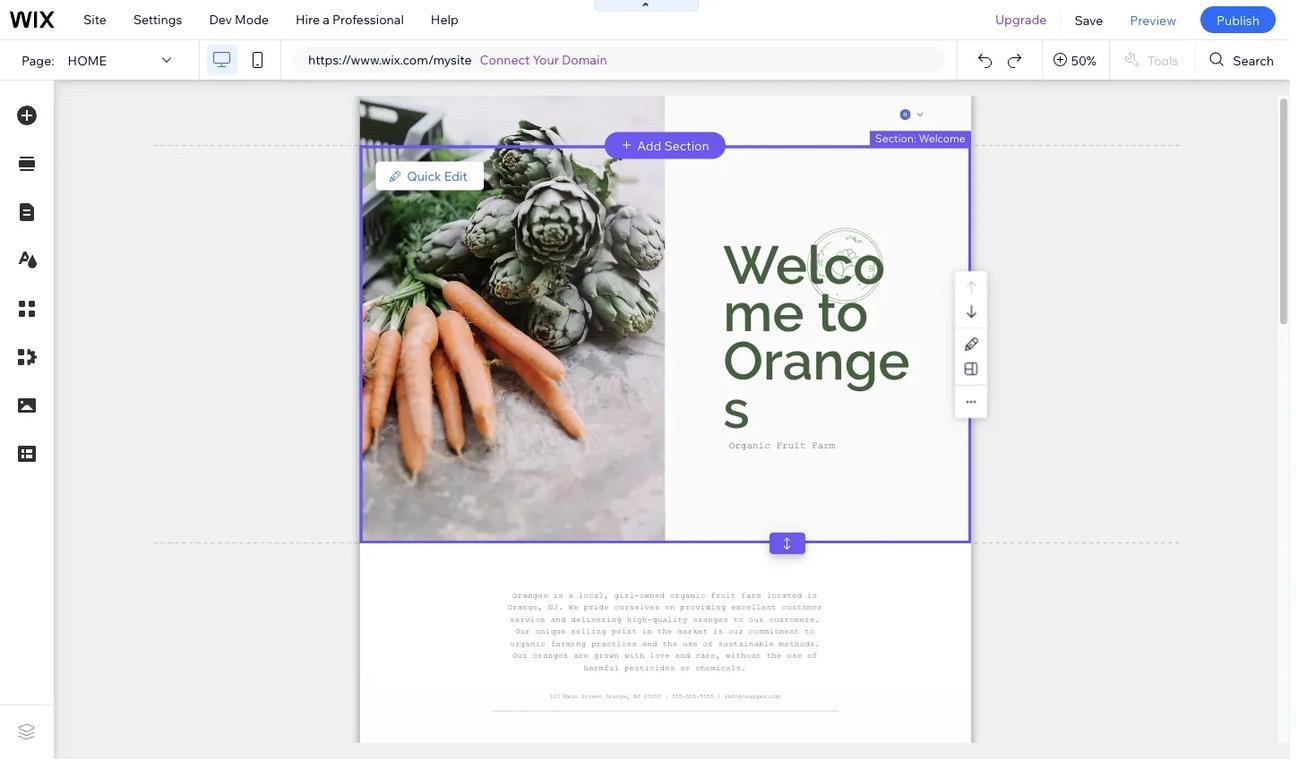 Task type: locate. For each thing, give the bounding box(es) containing it.
add section button
[[605, 132, 726, 159]]

hire
[[296, 12, 320, 27]]

domain
[[562, 52, 607, 68]]

50%
[[1072, 52, 1097, 68]]

quick edit
[[407, 168, 468, 184]]

section:
[[875, 132, 917, 145], [875, 132, 917, 145]]

a
[[323, 12, 330, 27]]

save button
[[1062, 0, 1117, 39]]

your
[[533, 52, 559, 68]]

search button
[[1196, 40, 1291, 80]]

dev
[[209, 12, 232, 27]]

preview button
[[1117, 0, 1190, 39]]

edit
[[444, 168, 468, 184]]

publish button
[[1201, 6, 1276, 33]]

welcome
[[919, 132, 966, 145], [919, 132, 966, 145]]

https://www.wix.com/mysite connect your domain
[[308, 52, 607, 68]]

connect
[[480, 52, 530, 68]]

save
[[1075, 12, 1104, 28]]

section: welcome
[[875, 132, 966, 145], [875, 132, 966, 145]]

dev mode
[[209, 12, 269, 27]]

tools
[[1148, 52, 1179, 68]]

settings
[[133, 12, 182, 27]]



Task type: describe. For each thing, give the bounding box(es) containing it.
tools button
[[1110, 40, 1195, 80]]

50% button
[[1043, 40, 1109, 80]]

search
[[1234, 52, 1274, 68]]

https://www.wix.com/mysite
[[308, 52, 472, 68]]

hire a professional
[[296, 12, 404, 27]]

home
[[68, 52, 107, 68]]

section
[[665, 138, 710, 153]]

quick
[[407, 168, 441, 184]]

upgrade
[[996, 12, 1047, 27]]

site
[[83, 12, 106, 27]]

professional
[[333, 12, 404, 27]]

mode
[[235, 12, 269, 27]]

help
[[431, 12, 459, 27]]

add section
[[637, 138, 710, 153]]

preview
[[1130, 12, 1177, 28]]

publish
[[1217, 12, 1260, 28]]

add
[[637, 138, 662, 153]]



Task type: vqa. For each thing, say whether or not it's contained in the screenshot.
'https://www.wix.com/mysite'
yes



